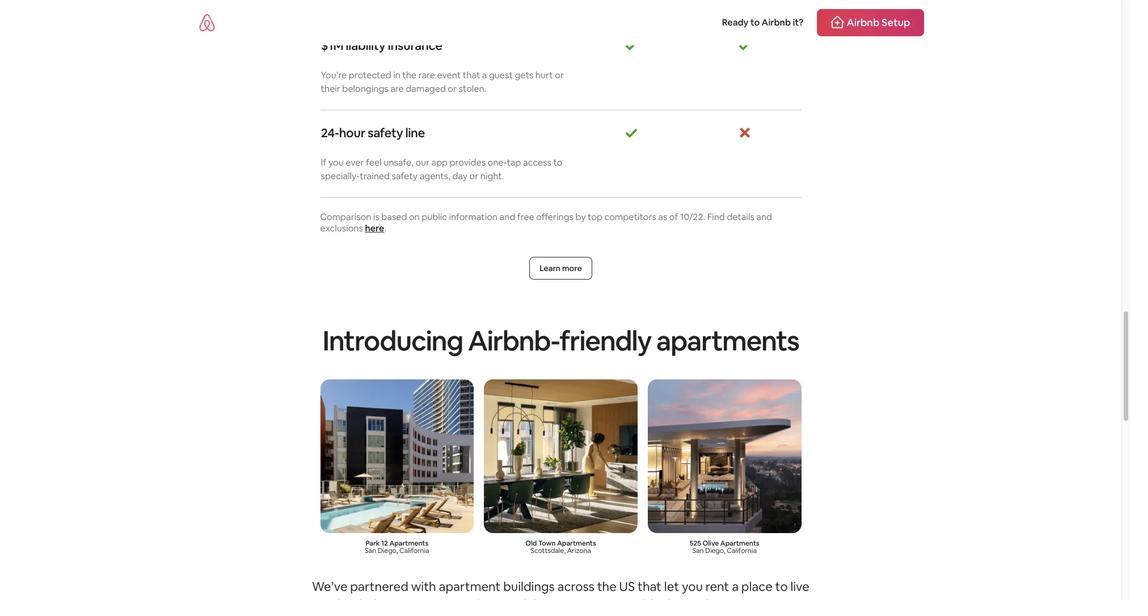 Task type: vqa. For each thing, say whether or not it's contained in the screenshot.
"event"
yes



Task type: locate. For each thing, give the bounding box(es) containing it.
town
[[539, 539, 556, 548]]

california right '12'
[[400, 546, 429, 555]]

california inside "park 12 apartments san diego, california"
[[400, 546, 429, 555]]

california right olive
[[727, 546, 757, 555]]

1 vertical spatial a
[[732, 579, 739, 594]]

1 vertical spatial that
[[638, 579, 662, 594]]

apartments inside "park 12 apartments san diego, california"
[[390, 539, 429, 548]]

that up find
[[638, 579, 662, 594]]

24-
[[321, 125, 339, 141]]

top
[[588, 211, 603, 223]]

2 diego, from the left
[[705, 546, 726, 555]]

525 olive apartments san diego, california
[[690, 539, 760, 555]]

out
[[674, 597, 693, 600]]

the right the in at the top
[[403, 69, 417, 81]]

that up stolen.
[[463, 69, 480, 81]]

1 vertical spatial you
[[682, 579, 703, 594]]

1 horizontal spatial or
[[470, 170, 478, 182]]

ready
[[722, 16, 749, 28]]

airbnb left it?
[[762, 16, 791, 28]]

1 horizontal spatial a
[[732, 579, 739, 594]]

24-hour safety line
[[321, 125, 425, 141]]

0 vertical spatial or
[[555, 69, 564, 81]]

to up "earn."
[[776, 579, 788, 594]]

guest
[[489, 69, 513, 81]]

1 horizontal spatial to
[[751, 16, 760, 28]]

airbnb left setup
[[847, 16, 880, 29]]

1 california from the left
[[400, 546, 429, 555]]

0 horizontal spatial apartments
[[554, 597, 622, 600]]

the
[[403, 69, 417, 81], [597, 579, 617, 594]]

to inside we've partnered with apartment buildings across the us that let you rent a place to live and airbnb it part-time. explore available apartments and find out what you can earn.
[[776, 579, 788, 594]]

here
[[365, 222, 384, 234]]

us
[[619, 579, 635, 594]]

we've
[[312, 579, 348, 594]]

$1m
[[321, 38, 344, 54]]

one-
[[488, 157, 507, 168]]

you up out
[[682, 579, 703, 594]]

0 horizontal spatial that
[[463, 69, 480, 81]]

2 vertical spatial you
[[728, 597, 749, 600]]

0 vertical spatial the
[[403, 69, 417, 81]]

1 horizontal spatial apartments
[[557, 539, 596, 548]]

1 vertical spatial the
[[597, 579, 617, 594]]

or right hurt
[[555, 69, 564, 81]]

arizona
[[567, 546, 591, 555]]

by
[[576, 211, 586, 223]]

san inside 525 olive apartments san diego, california
[[693, 546, 704, 555]]

airbnb included image
[[625, 126, 638, 140]]

2 horizontal spatial apartments
[[721, 539, 760, 548]]

1 horizontal spatial the
[[597, 579, 617, 594]]

apartments
[[656, 323, 799, 359], [554, 597, 622, 600]]

0 horizontal spatial diego,
[[378, 546, 398, 555]]

to inside if you ever feel unsafe, our app provides one-tap access to specially-trained safety agents, day or night.
[[554, 157, 563, 168]]

you
[[329, 157, 344, 168], [682, 579, 703, 594], [728, 597, 749, 600]]

image of a rooftop pool on a city apartment building at dusk image
[[648, 380, 802, 533], [648, 380, 802, 533]]

0 horizontal spatial california
[[400, 546, 429, 555]]

0 horizontal spatial the
[[403, 69, 417, 81]]

that inside you're protected in the rare event that a guest gets hurt or their belongings are damaged or stolen.
[[463, 69, 480, 81]]

belongings
[[342, 83, 389, 95]]

introducing airbnb-friendly apartments
[[323, 323, 799, 359]]

day
[[452, 170, 468, 182]]

0 horizontal spatial airbnb
[[343, 597, 382, 600]]

if
[[321, 157, 327, 168]]

1 vertical spatial or
[[448, 83, 457, 95]]

2 horizontal spatial or
[[555, 69, 564, 81]]

airbnb
[[847, 16, 880, 29], [762, 16, 791, 28], [343, 597, 382, 600]]

safety
[[368, 125, 403, 141], [392, 170, 418, 182]]

0 vertical spatial to
[[751, 16, 760, 28]]

1 horizontal spatial diego,
[[705, 546, 726, 555]]

as
[[658, 211, 668, 223]]

apartments right olive
[[721, 539, 760, 548]]

airbnb down partnered
[[343, 597, 382, 600]]

can
[[751, 597, 772, 600]]

olive
[[703, 539, 719, 548]]

2 horizontal spatial you
[[728, 597, 749, 600]]

0 vertical spatial that
[[463, 69, 480, 81]]

san inside "park 12 apartments san diego, california"
[[365, 546, 376, 555]]

1 diego, from the left
[[378, 546, 398, 555]]

1 vertical spatial apartments
[[554, 597, 622, 600]]

apartments inside old town apartments scottsdale, arizona
[[557, 539, 596, 548]]

a right rent
[[732, 579, 739, 594]]

to right access
[[554, 157, 563, 168]]

stolen.
[[459, 83, 487, 95]]

safety down unsafe,
[[392, 170, 418, 182]]

0 horizontal spatial san
[[365, 546, 376, 555]]

more
[[562, 263, 582, 273]]

you right if
[[329, 157, 344, 168]]

what
[[696, 597, 725, 600]]

1 horizontal spatial apartments
[[656, 323, 799, 359]]

feel
[[366, 157, 382, 168]]

apartments inside 525 olive apartments san diego, california
[[721, 539, 760, 548]]

and
[[500, 211, 515, 223], [757, 211, 772, 223], [319, 597, 340, 600], [624, 597, 646, 600]]

2 san from the left
[[693, 546, 704, 555]]

part-
[[395, 597, 424, 600]]

california for 525 olive apartments
[[727, 546, 757, 555]]

a inside you're protected in the rare event that a guest gets hurt or their belongings are damaged or stolen.
[[482, 69, 487, 81]]

public
[[422, 211, 447, 223]]

that inside we've partnered with apartment buildings across the us that let you rent a place to live and airbnb it part-time. explore available apartments and find out what you can earn.
[[638, 579, 662, 594]]

across
[[558, 579, 595, 594]]

0 vertical spatial a
[[482, 69, 487, 81]]

earn.
[[775, 597, 803, 600]]

night.
[[480, 170, 504, 182]]

or down event
[[448, 83, 457, 95]]

scottsdale,
[[531, 546, 566, 555]]

diego, inside 525 olive apartments san diego, california
[[705, 546, 726, 555]]

525
[[690, 539, 701, 548]]

details
[[727, 211, 755, 223]]

image of a person opening a sideboard drawer in a modern, stylish dining room image
[[484, 380, 638, 533], [484, 380, 638, 533]]

california inside 525 olive apartments san diego, california
[[727, 546, 757, 555]]

or
[[555, 69, 564, 81], [448, 83, 457, 95], [470, 170, 478, 182]]

here link
[[365, 222, 384, 234]]

liability
[[346, 38, 386, 54]]

2 horizontal spatial airbnb
[[847, 16, 880, 29]]

diego,
[[378, 546, 398, 555], [705, 546, 726, 555]]

0 vertical spatial you
[[329, 157, 344, 168]]

to right 'ready'
[[751, 16, 760, 28]]

10/22.
[[680, 211, 705, 223]]

diego, up partnered
[[378, 546, 398, 555]]

ready to airbnb it?
[[722, 16, 804, 28]]

3 apartments from the left
[[721, 539, 760, 548]]

diego, right 525
[[705, 546, 726, 555]]

competitors not included image
[[738, 126, 752, 140]]

1 apartments from the left
[[390, 539, 429, 548]]

california
[[400, 546, 429, 555], [727, 546, 757, 555]]

our
[[416, 157, 430, 168]]

image of a pool in an apartment complex courtyard on a sunny day image
[[320, 380, 474, 533], [320, 380, 474, 533]]

0 horizontal spatial a
[[482, 69, 487, 81]]

airbnb inside "link"
[[847, 16, 880, 29]]

park 12 apartments san diego, california
[[365, 539, 429, 555]]

you down place
[[728, 597, 749, 600]]

are
[[390, 83, 404, 95]]

2 vertical spatial or
[[470, 170, 478, 182]]

apartments right 'town'
[[557, 539, 596, 548]]

buildings
[[503, 579, 555, 594]]

2 apartments from the left
[[557, 539, 596, 548]]

0 horizontal spatial you
[[329, 157, 344, 168]]

it?
[[793, 16, 804, 28]]

1 vertical spatial to
[[554, 157, 563, 168]]

0 horizontal spatial apartments
[[390, 539, 429, 548]]

comparison
[[320, 211, 371, 223]]

or right "day"
[[470, 170, 478, 182]]

apartments
[[390, 539, 429, 548], [557, 539, 596, 548], [721, 539, 760, 548]]

diego, inside "park 12 apartments san diego, california"
[[378, 546, 398, 555]]

airbnb homepage image
[[198, 14, 216, 32]]

1 horizontal spatial california
[[727, 546, 757, 555]]

a left guest
[[482, 69, 487, 81]]

1 horizontal spatial san
[[693, 546, 704, 555]]

the left us
[[597, 579, 617, 594]]

safety left line
[[368, 125, 403, 141]]

a
[[482, 69, 487, 81], [732, 579, 739, 594]]

1 horizontal spatial that
[[638, 579, 662, 594]]

app
[[432, 157, 448, 168]]

0 horizontal spatial to
[[554, 157, 563, 168]]

2 vertical spatial to
[[776, 579, 788, 594]]

and down we've in the left bottom of the page
[[319, 597, 340, 600]]

2 california from the left
[[727, 546, 757, 555]]

1 horizontal spatial you
[[682, 579, 703, 594]]

0 vertical spatial apartments
[[656, 323, 799, 359]]

that
[[463, 69, 480, 81], [638, 579, 662, 594]]

the inside you're protected in the rare event that a guest gets hurt or their belongings are damaged or stolen.
[[403, 69, 417, 81]]

2 horizontal spatial to
[[776, 579, 788, 594]]

san for park
[[365, 546, 376, 555]]

california for park 12 apartments
[[400, 546, 429, 555]]

learn more link
[[530, 257, 592, 280]]

1 vertical spatial safety
[[392, 170, 418, 182]]

comparison is based on public information and free offerings by top competitors as of 10/22. find details and exclusions
[[320, 211, 772, 234]]

apartments right '12'
[[390, 539, 429, 548]]

1 san from the left
[[365, 546, 376, 555]]



Task type: describe. For each thing, give the bounding box(es) containing it.
1 horizontal spatial airbnb
[[762, 16, 791, 28]]

event
[[437, 69, 461, 81]]

gets
[[515, 69, 534, 81]]

find
[[707, 211, 725, 223]]

apartments for 525 olive apartments
[[721, 539, 760, 548]]

diego, for 12
[[378, 546, 398, 555]]

damaged
[[406, 83, 446, 95]]

friendly
[[560, 323, 651, 359]]

safety inside if you ever feel unsafe, our app provides one-tap access to specially-trained safety agents, day or night.
[[392, 170, 418, 182]]

learn more
[[540, 263, 582, 273]]

ever
[[346, 157, 364, 168]]

trained
[[360, 170, 390, 182]]

line
[[405, 125, 425, 141]]

diego, for olive
[[705, 546, 726, 555]]

competitors
[[605, 211, 656, 223]]

we've partnered with apartment buildings across the us that let you rent a place to live and airbnb it part-time. explore available apartments and find out what you can earn.
[[312, 579, 810, 600]]

old town apartments scottsdale, arizona
[[526, 539, 596, 555]]

based
[[381, 211, 407, 223]]

park
[[366, 539, 380, 548]]

learn
[[540, 263, 561, 273]]

the inside we've partnered with apartment buildings across the us that let you rent a place to live and airbnb it part-time. explore available apartments and find out what you can earn.
[[597, 579, 617, 594]]

introducing
[[323, 323, 463, 359]]

if you ever feel unsafe, our app provides one-tap access to specially-trained safety agents, day or night.
[[321, 157, 563, 182]]

apartments inside we've partnered with apartment buildings across the us that let you rent a place to live and airbnb it part-time. explore available apartments and find out what you can earn.
[[554, 597, 622, 600]]

12
[[381, 539, 388, 548]]

rent
[[706, 579, 729, 594]]

airbnb setup link
[[817, 9, 924, 36]]

partnered
[[350, 579, 409, 594]]

or inside if you ever feel unsafe, our app provides one-tap access to specially-trained safety agents, day or night.
[[470, 170, 478, 182]]

0 horizontal spatial or
[[448, 83, 457, 95]]

and right details at the right top
[[757, 211, 772, 223]]

and down us
[[624, 597, 646, 600]]

on
[[409, 211, 420, 223]]

apartment
[[439, 579, 501, 594]]

access
[[523, 157, 552, 168]]

time.
[[424, 597, 453, 600]]

setup
[[882, 16, 911, 29]]

of
[[670, 211, 678, 223]]

insurance
[[388, 38, 442, 54]]

apartments for old town apartments
[[557, 539, 596, 548]]

you're protected in the rare event that a guest gets hurt or their belongings are damaged or stolen.
[[321, 69, 564, 95]]

find
[[649, 597, 671, 600]]

you inside if you ever feel unsafe, our app provides one-tap access to specially-trained safety agents, day or night.
[[329, 157, 344, 168]]

hour
[[339, 125, 365, 141]]

here .
[[365, 222, 386, 234]]

live
[[791, 579, 810, 594]]

protected
[[349, 69, 391, 81]]

unsafe,
[[384, 157, 414, 168]]

specially-
[[321, 170, 360, 182]]

agents,
[[420, 170, 451, 182]]

place
[[742, 579, 773, 594]]

a inside we've partnered with apartment buildings across the us that let you rent a place to live and airbnb it part-time. explore available apartments and find out what you can earn.
[[732, 579, 739, 594]]

rare
[[419, 69, 435, 81]]

information
[[449, 211, 498, 223]]

and left free
[[500, 211, 515, 223]]

competitors included image
[[738, 39, 752, 52]]

airbnb included image
[[625, 39, 638, 52]]

with
[[411, 579, 436, 594]]

0 vertical spatial safety
[[368, 125, 403, 141]]

apartments for park 12 apartments
[[390, 539, 429, 548]]

in
[[393, 69, 401, 81]]

airbnb setup
[[847, 16, 911, 29]]

san for 525
[[693, 546, 704, 555]]

explore
[[456, 597, 499, 600]]

tap
[[507, 157, 521, 168]]

their
[[321, 83, 340, 95]]

it
[[385, 597, 392, 600]]

provides
[[450, 157, 486, 168]]

.
[[384, 222, 386, 234]]

$1m liability insurance
[[321, 38, 442, 54]]

let
[[664, 579, 679, 594]]

is
[[373, 211, 380, 223]]

old
[[526, 539, 537, 548]]

airbnb inside we've partnered with apartment buildings across the us that let you rent a place to live and airbnb it part-time. explore available apartments and find out what you can earn.
[[343, 597, 382, 600]]

hurt
[[536, 69, 553, 81]]

offerings
[[536, 211, 574, 223]]

exclusions
[[320, 222, 363, 234]]

available
[[502, 597, 551, 600]]

you're
[[321, 69, 347, 81]]

free
[[517, 211, 534, 223]]

airbnb-
[[468, 323, 560, 359]]



